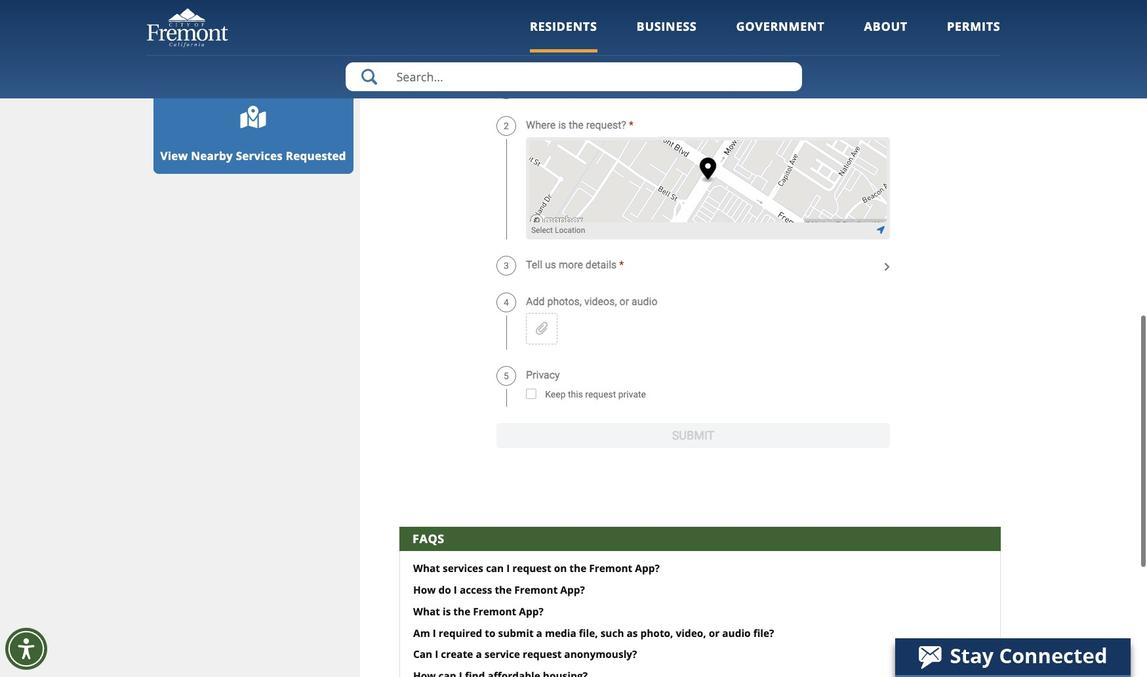 Task type: locate. For each thing, give the bounding box(es) containing it.
0 vertical spatial what
[[413, 562, 440, 575]]

app? up submit
[[519, 605, 544, 618]]

can i create a service request anonymously?
[[413, 648, 637, 661]]

0 vertical spatial on
[[278, 36, 291, 50]]

residents link
[[530, 18, 597, 52]]

request down 'media'
[[523, 648, 562, 661]]

2 what from the top
[[413, 605, 440, 618]]

i right am
[[433, 626, 436, 640]]

0 vertical spatial request
[[513, 562, 552, 575]]

as
[[627, 626, 638, 640]]

on left the your at the top of page
[[278, 36, 291, 50]]

a left 'media'
[[536, 626, 542, 640]]

government
[[736, 18, 825, 34]]

on inside to use the mobile version on your desktop.
[[278, 36, 291, 50]]

1 horizontal spatial to
[[322, 20, 332, 34]]

1 vertical spatial what
[[413, 605, 440, 618]]

1 vertical spatial on
[[554, 562, 567, 575]]

the
[[184, 36, 200, 50], [570, 562, 587, 575], [495, 583, 512, 597], [454, 605, 471, 618]]

business link
[[637, 18, 697, 52]]

app? up photo, in the right of the page
[[635, 562, 660, 575]]

such
[[601, 626, 624, 640]]

fremont down the what services can i request on the fremont app?
[[515, 583, 558, 597]]

map with location pin image
[[240, 105, 267, 132]]

to inside to use the mobile version on your desktop.
[[322, 20, 332, 34]]

what left is
[[413, 605, 440, 618]]

mobile
[[203, 36, 237, 50]]

fremont up such
[[589, 562, 633, 575]]

request right "can"
[[513, 562, 552, 575]]

1 horizontal spatial app?
[[560, 583, 585, 597]]

the up desktop.
[[184, 36, 200, 50]]

0 vertical spatial app?
[[635, 562, 660, 575]]

1 vertical spatial fremont
[[515, 583, 558, 597]]

services
[[236, 148, 283, 163]]

2 vertical spatial app?
[[519, 605, 544, 618]]

0 horizontal spatial on
[[278, 36, 291, 50]]

permits
[[947, 18, 1001, 34]]

video,
[[676, 626, 706, 640]]

fremont down how do i access the fremont app?
[[473, 605, 516, 618]]

a
[[536, 626, 542, 640], [476, 648, 482, 661]]

submit
[[498, 626, 534, 640]]

am i required to submit a media file, such as photo, video, or audio file?
[[413, 626, 774, 640]]

i
[[507, 562, 510, 575], [454, 583, 457, 597], [433, 626, 436, 640], [435, 648, 438, 661]]

can
[[413, 648, 432, 661]]

2 vertical spatial fremont
[[473, 605, 516, 618]]

request
[[513, 562, 552, 575], [523, 648, 562, 661]]

0 horizontal spatial a
[[476, 648, 482, 661]]

app?
[[635, 562, 660, 575], [560, 583, 585, 597], [519, 605, 544, 618]]

how do i access the fremont app?
[[413, 583, 585, 597]]

on up 'media'
[[554, 562, 567, 575]]

on
[[278, 36, 291, 50], [554, 562, 567, 575]]

on for version
[[278, 36, 291, 50]]

your
[[294, 36, 316, 50]]

to use the mobile version on your desktop.
[[164, 20, 332, 66]]

create
[[441, 648, 473, 661]]

what
[[413, 562, 440, 575], [413, 605, 440, 618]]

app? down the what services can i request on the fremont app?
[[560, 583, 585, 597]]

2 horizontal spatial to
[[485, 626, 496, 640]]

file,
[[579, 626, 598, 640]]

to
[[181, 20, 191, 34], [322, 20, 332, 34], [485, 626, 496, 640]]

1 horizontal spatial a
[[536, 626, 542, 640]]

i right do
[[454, 583, 457, 597]]

1 what from the top
[[413, 562, 440, 575]]

audio
[[722, 626, 751, 640]]

what up how
[[413, 562, 440, 575]]

www.fremontapp.com link
[[194, 20, 319, 34]]

fremont
[[589, 562, 633, 575], [515, 583, 558, 597], [473, 605, 516, 618]]

what for what services can i request on the fremont app?
[[413, 562, 440, 575]]

photo,
[[641, 626, 673, 640]]

about link
[[864, 18, 908, 52]]

media
[[545, 626, 577, 640]]

a right create
[[476, 648, 482, 661]]

1 horizontal spatial on
[[554, 562, 567, 575]]

or
[[709, 626, 720, 640]]



Task type: describe. For each thing, give the bounding box(es) containing it.
the right is
[[454, 605, 471, 618]]

can
[[486, 562, 504, 575]]

services
[[443, 562, 483, 575]]

0 horizontal spatial to
[[181, 20, 191, 34]]

version
[[240, 36, 275, 50]]

the down "can"
[[495, 583, 512, 597]]

do
[[439, 583, 451, 597]]

view nearby services requested link
[[153, 92, 354, 174]]

desktop.
[[164, 51, 206, 66]]

i right "can"
[[507, 562, 510, 575]]

1 vertical spatial a
[[476, 648, 482, 661]]

www.fremontapp.com
[[194, 20, 306, 34]]

2 horizontal spatial app?
[[635, 562, 660, 575]]

government link
[[736, 18, 825, 52]]

0 horizontal spatial app?
[[519, 605, 544, 618]]

0 vertical spatial a
[[536, 626, 542, 640]]

how
[[413, 583, 436, 597]]

the up file,
[[570, 562, 587, 575]]

1 vertical spatial app?
[[560, 583, 585, 597]]

1 vertical spatial request
[[523, 648, 562, 661]]

is
[[443, 605, 451, 618]]

access
[[460, 583, 492, 597]]

service
[[485, 648, 520, 661]]

what is the fremont app?
[[413, 605, 544, 618]]

Search text field
[[345, 62, 802, 91]]

residents
[[530, 18, 597, 34]]

nearby
[[191, 148, 233, 163]]

anonymously?
[[564, 648, 637, 661]]

requested
[[286, 148, 346, 163]]

what services can i request on the fremont app?
[[413, 562, 660, 575]]

the inside to use the mobile version on your desktop.
[[184, 36, 200, 50]]

what for what is the fremont app?
[[413, 605, 440, 618]]

view
[[160, 148, 188, 163]]

i right the can
[[435, 648, 438, 661]]

0 vertical spatial fremont
[[589, 562, 633, 575]]

go
[[164, 20, 178, 34]]

stay connected image
[[895, 638, 1130, 675]]

permits link
[[947, 18, 1001, 52]]

faqs
[[413, 530, 445, 546]]

business
[[637, 18, 697, 34]]

required
[[439, 626, 482, 640]]

go to www.fremontapp.com
[[164, 20, 306, 34]]

about
[[864, 18, 908, 34]]

view nearby services requested
[[160, 148, 346, 163]]

am
[[413, 626, 430, 640]]

use
[[164, 36, 182, 50]]

on for request
[[554, 562, 567, 575]]

file?
[[754, 626, 774, 640]]



Task type: vqa. For each thing, say whether or not it's contained in the screenshot.
the top On
yes



